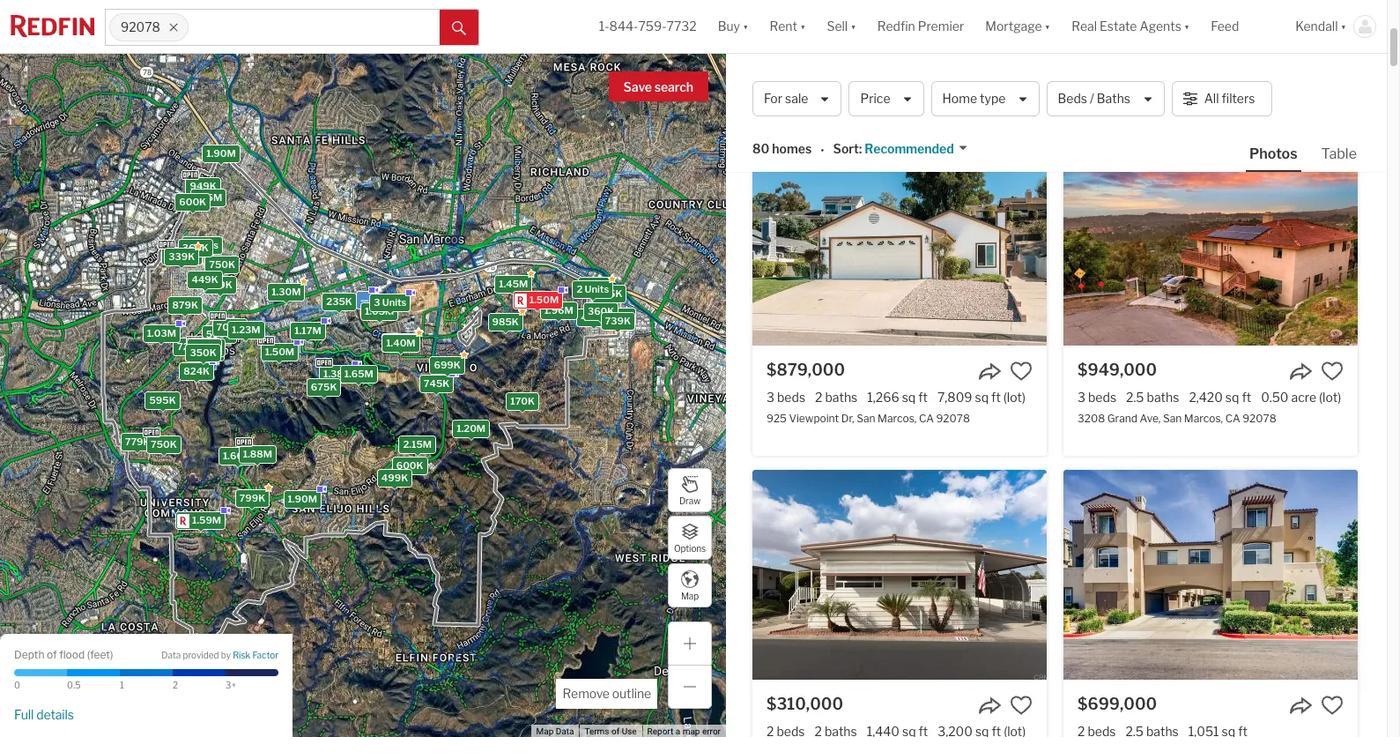 Task type: vqa. For each thing, say whether or not it's contained in the screenshot.
Herbert Hoover Middle School Public, 6-8 • Serves this home • 1.0mi
no



Task type: locate. For each thing, give the bounding box(es) containing it.
beds up 150
[[1088, 56, 1117, 71]]

$699,000
[[1078, 695, 1158, 713]]

2.5 up diamante
[[1126, 56, 1144, 71]]

0 horizontal spatial acre
[[970, 56, 995, 71]]

1 horizontal spatial map
[[681, 590, 699, 601]]

baths up '925 viewpoint dr, san marcos, ca 92078'
[[826, 390, 858, 405]]

1 vertical spatial 2.5 baths
[[1127, 390, 1180, 405]]

1 horizontal spatial acre
[[1292, 390, 1317, 405]]

photo of 3535 linda vista dr #236, san marcos, ca 92078 image
[[753, 470, 1047, 680]]

acre for $949,000
[[1292, 390, 1317, 405]]

baths
[[826, 56, 859, 71], [1147, 56, 1180, 71], [826, 390, 858, 405], [1148, 390, 1180, 405]]

buy
[[718, 19, 741, 34]]

risk factor link
[[233, 650, 279, 662]]

2 left 585k
[[577, 283, 583, 295]]

map inside button
[[536, 727, 554, 736]]

ca down 1,266 sq ft in the bottom of the page
[[920, 412, 934, 425]]

699k
[[434, 358, 461, 371]]

beds up 3208
[[1089, 390, 1117, 405]]

6 ▾ from the left
[[1342, 19, 1347, 34]]

3 up 3208
[[1078, 390, 1086, 405]]

sq for $949,000
[[1226, 390, 1240, 405]]

favorite button image up '0.50 acre (lot)'
[[1322, 360, 1345, 383]]

ft left 0.50
[[1243, 390, 1252, 405]]

report a map error
[[648, 727, 721, 736]]

map data button
[[536, 726, 574, 737]]

750k up 319k
[[209, 258, 235, 270]]

0 vertical spatial map
[[681, 590, 699, 601]]

sq right 7,809
[[976, 390, 989, 405]]

1 vertical spatial 600k
[[396, 458, 424, 471]]

0 vertical spatial 750k
[[209, 258, 235, 270]]

photo of 593 almond, san marcos, ca 92078 image
[[1064, 470, 1359, 680]]

real estate agents ▾ button
[[1062, 0, 1201, 53]]

favorite button image for $699,000
[[1322, 694, 1345, 717]]

1.50m left 2 units
[[530, 294, 559, 306]]

170k
[[511, 394, 535, 407]]

0 horizontal spatial dr,
[[842, 412, 855, 425]]

2 up viewpoint
[[816, 390, 823, 405]]

0 horizontal spatial map
[[536, 727, 554, 736]]

1 horizontal spatial of
[[612, 727, 620, 736]]

1,266 sq ft
[[868, 390, 928, 405]]

0 horizontal spatial data
[[162, 650, 181, 661]]

1 3 beds from the left
[[767, 390, 806, 405]]

favorite button image for $879,000
[[1010, 360, 1033, 383]]

0
[[14, 680, 20, 690]]

marcos, inside 150 diamante rd, san marcos, ca 92078 balboa real estate, inc.
[[1189, 78, 1228, 91]]

1 vertical spatial map
[[536, 727, 554, 736]]

map
[[681, 590, 699, 601], [536, 727, 554, 736]]

2 favorite button image from the left
[[1322, 694, 1345, 717]]

for
[[927, 71, 954, 94]]

1.96m
[[545, 304, 574, 316]]

acre right 0.50
[[1292, 390, 1317, 405]]

favorite button checkbox
[[1322, 26, 1345, 48], [1010, 694, 1033, 717], [1322, 694, 1345, 717]]

1,266
[[868, 390, 900, 405]]

92078 down 0.50
[[1243, 412, 1277, 425]]

for sale button
[[753, 81, 842, 116]]

homes
[[773, 141, 812, 156]]

▾ right agents
[[1185, 19, 1191, 34]]

600k up 499k at the left bottom of the page
[[396, 458, 424, 471]]

92078 for 150 diamante rd, san marcos, ca 92078 balboa real estate, inc.
[[1247, 78, 1281, 91]]

0 horizontal spatial 3 beds
[[767, 390, 806, 405]]

0 vertical spatial 2.5
[[1126, 56, 1144, 71]]

units right —
[[382, 296, 407, 308]]

ca
[[826, 71, 854, 94], [939, 78, 954, 91], [1230, 78, 1245, 91], [920, 412, 934, 425], [1226, 412, 1241, 425]]

▾ right mortgage
[[1045, 19, 1051, 34]]

table
[[1322, 145, 1358, 162]]

remove 92078 image
[[169, 22, 179, 33]]

san right rd, at the top right of page
[[1168, 78, 1187, 91]]

real inside 150 diamante rd, san marcos, ca 92078 balboa real estate, inc.
[[1109, 97, 1127, 108]]

dr,
[[861, 78, 874, 91], [842, 412, 855, 425]]

)
[[110, 648, 113, 661]]

4
[[767, 56, 775, 71]]

750k right '779k'
[[151, 438, 177, 450]]

redfin premier
[[878, 19, 965, 34]]

1.90m
[[206, 147, 236, 159], [288, 492, 317, 504]]

marcos, up 'all'
[[1189, 78, 1228, 91]]

sq
[[905, 56, 918, 71], [1224, 56, 1238, 71], [903, 390, 916, 405], [976, 390, 989, 405], [1226, 390, 1240, 405]]

92078 for 3208 grand ave, san marcos, ca 92078
[[1243, 412, 1277, 425]]

3 beds up 925
[[767, 390, 806, 405]]

ca down 2,420 sq ft
[[1226, 412, 1241, 425]]

1 favorite button image from the left
[[1010, 694, 1033, 717]]

marcos, down 2,420
[[1185, 412, 1224, 425]]

map inside button
[[681, 590, 699, 601]]

1.65m
[[345, 367, 374, 379]]

5 ▾ from the left
[[1185, 19, 1191, 34]]

2.5 baths for $949,000
[[1127, 390, 1180, 405]]

favorite button checkbox for $879,000
[[1010, 360, 1033, 383]]

factor
[[252, 650, 279, 661]]

1 horizontal spatial 3 beds
[[1078, 390, 1117, 405]]

▾ for mortgage ▾
[[1045, 19, 1051, 34]]

recommended button
[[862, 141, 969, 157]]

beds up 925
[[778, 390, 806, 405]]

1.90m up the 949k
[[206, 147, 236, 159]]

acre
[[970, 56, 995, 71], [1292, 390, 1317, 405]]

0 horizontal spatial 3 units
[[186, 239, 219, 251]]

▾ for rent ▾
[[801, 19, 806, 34]]

home type button
[[932, 81, 1040, 116]]

3 units up 449k
[[186, 239, 219, 251]]

1.50m down 1.30m
[[265, 346, 295, 358]]

data left provided
[[162, 650, 181, 661]]

1 horizontal spatial dr,
[[861, 78, 874, 91]]

san for 150 diamante rd, san marcos, ca 92078 balboa real estate, inc.
[[1168, 78, 1187, 91]]

80
[[753, 141, 770, 156]]

ca up the filters
[[1230, 78, 1245, 91]]

▾ right the sell
[[851, 19, 857, 34]]

ft left 7,809
[[919, 390, 928, 405]]

rd,
[[1150, 78, 1166, 91]]

details
[[36, 707, 74, 722]]

beds for $1,495,000
[[778, 56, 806, 71]]

2 inside "map" region
[[577, 283, 583, 295]]

sell ▾
[[827, 19, 857, 34]]

6
[[165, 249, 172, 262]]

2.5 baths up ave,
[[1127, 390, 1180, 405]]

photo of 3208 grand ave, san marcos, ca 92078 image
[[1064, 136, 1359, 346]]

0 vertical spatial 3 units
[[186, 239, 219, 251]]

2 3 beds from the left
[[1078, 390, 1117, 405]]

1.90m right 799k
[[288, 492, 317, 504]]

map left terms
[[536, 727, 554, 736]]

1
[[120, 680, 124, 690]]

(lot)
[[998, 56, 1020, 71], [1004, 390, 1026, 405], [1320, 390, 1342, 405]]

real left 'estate'
[[1072, 19, 1098, 34]]

1 vertical spatial of
[[612, 727, 620, 736]]

use
[[622, 727, 637, 736]]

google image
[[4, 714, 63, 737]]

search
[[655, 79, 694, 94]]

favorite button image up 0.70 acre (lot)
[[1010, 26, 1033, 48]]

baths for $745,000
[[1147, 56, 1180, 71]]

ft for $879,000
[[919, 390, 928, 405]]

None search field
[[189, 10, 440, 45]]

2.5 up grand
[[1127, 390, 1145, 405]]

ft up the filters
[[1240, 56, 1250, 71]]

3 right —
[[374, 296, 380, 308]]

1 horizontal spatial 750k
[[209, 258, 235, 270]]

ca inside 150 diamante rd, san marcos, ca 92078 balboa real estate, inc.
[[1230, 78, 1245, 91]]

3 ▾ from the left
[[851, 19, 857, 34]]

1 horizontal spatial 1.50m
[[530, 294, 559, 306]]

dr, up price on the right of the page
[[861, 78, 874, 91]]

map for map
[[681, 590, 699, 601]]

marcos, down 2,467 sq ft
[[898, 78, 937, 91]]

san down 1,266
[[857, 412, 876, 425]]

1 horizontal spatial real
[[1109, 97, 1127, 108]]

0 vertical spatial 600k
[[179, 195, 206, 207]]

beds for $745,000
[[1088, 56, 1117, 71]]

3 beds up 3208
[[1078, 390, 1117, 405]]

acre up the sale
[[970, 56, 995, 71]]

▾ right rent
[[801, 19, 806, 34]]

▾
[[743, 19, 749, 34], [801, 19, 806, 34], [851, 19, 857, 34], [1045, 19, 1051, 34], [1185, 19, 1191, 34], [1342, 19, 1347, 34]]

all filters
[[1205, 91, 1256, 106]]

favorite button image for $745,000
[[1322, 26, 1345, 48]]

dr, down the "2 baths"
[[842, 412, 855, 425]]

of left flood
[[47, 648, 57, 661]]

favorite button checkbox up 0.70 acre (lot)
[[1010, 26, 1033, 48]]

favorite button image up 7,809 sq ft (lot)
[[1010, 360, 1033, 383]]

2 ▾ from the left
[[801, 19, 806, 34]]

1.23m
[[232, 323, 261, 335]]

favorite button image up market insights link
[[1322, 26, 1345, 48]]

350k down 599k
[[194, 341, 221, 353]]

favorite button image
[[1010, 26, 1033, 48], [1322, 26, 1345, 48], [1010, 360, 1033, 383], [1322, 360, 1345, 383]]

baths up rd, at the top right of page
[[1147, 56, 1180, 71]]

sell ▾ button
[[827, 0, 857, 53]]

favorite button checkbox for $745,000
[[1322, 26, 1345, 48]]

price button
[[849, 81, 924, 116]]

by
[[221, 650, 231, 661]]

real down diamante
[[1109, 97, 1127, 108]]

price
[[861, 91, 891, 106]]

sq right 1,230
[[1224, 56, 1238, 71]]

(lot) right 0.50
[[1320, 390, 1342, 405]]

of
[[47, 648, 57, 661], [612, 727, 620, 736]]

(lot) up the sale
[[998, 56, 1020, 71]]

92078 inside 150 diamante rd, san marcos, ca 92078 balboa real estate, inc.
[[1247, 78, 1281, 91]]

▾ right buy
[[743, 19, 749, 34]]

1 horizontal spatial favorite button image
[[1322, 694, 1345, 717]]

1 vertical spatial 1.50m
[[265, 346, 295, 358]]

map for map data
[[536, 727, 554, 736]]

1 vertical spatial real
[[1109, 97, 1127, 108]]

san for 925 viewpoint dr, san marcos, ca 92078
[[857, 412, 876, 425]]

baths up ave,
[[1148, 390, 1180, 405]]

marcos, for 925 viewpoint dr, san marcos, ca 92078
[[878, 412, 917, 425]]

2.5 baths up rd, at the top right of page
[[1126, 56, 1180, 71]]

of left use
[[612, 727, 620, 736]]

favorite button checkbox for $1,495,000
[[1010, 26, 1033, 48]]

sq right 2,420
[[1226, 390, 1240, 405]]

92078,
[[753, 71, 821, 94]]

data left terms
[[556, 727, 574, 736]]

submit search image
[[452, 21, 466, 35]]

949k
[[190, 180, 217, 192]]

2 for 2 beds
[[1078, 56, 1086, 71]]

$745,000
[[1078, 26, 1157, 45]]

350k
[[194, 341, 221, 353], [190, 346, 217, 358]]

0 horizontal spatial 600k
[[179, 195, 206, 207]]

baths up shadow
[[826, 56, 859, 71]]

759-
[[639, 19, 667, 34]]

0 horizontal spatial real
[[1072, 19, 1098, 34]]

0 vertical spatial 1.50m
[[530, 294, 559, 306]]

1 vertical spatial 2.5
[[1127, 390, 1145, 405]]

baths for $879,000
[[826, 390, 858, 405]]

units right 6
[[174, 249, 198, 262]]

92078 down 7,809
[[937, 412, 971, 425]]

0 vertical spatial real
[[1072, 19, 1098, 34]]

1 horizontal spatial data
[[556, 727, 574, 736]]

ft up for in the top of the page
[[921, 56, 930, 71]]

1 vertical spatial acre
[[1292, 390, 1317, 405]]

of for terms
[[612, 727, 620, 736]]

4 ▾ from the left
[[1045, 19, 1051, 34]]

$310,000
[[767, 695, 844, 713]]

beds for $949,000
[[1089, 390, 1117, 405]]

all filters button
[[1172, 81, 1273, 116]]

favorite button image
[[1010, 694, 1033, 717], [1322, 694, 1345, 717]]

ca for 3208 grand ave, san marcos, ca 92078
[[1226, 412, 1241, 425]]

san right ave,
[[1164, 412, 1183, 425]]

92078, ca homes for sale
[[753, 71, 998, 94]]

kendall
[[1296, 19, 1339, 34]]

1.40m
[[386, 337, 416, 349]]

full details
[[14, 707, 74, 722]]

1 horizontal spatial 1.90m
[[288, 492, 317, 504]]

1 vertical spatial 750k
[[151, 438, 177, 450]]

600k down the 949k
[[179, 195, 206, 207]]

marcos, down 1,266 sq ft in the bottom of the page
[[878, 412, 917, 425]]

1,230
[[1189, 56, 1221, 71]]

1 vertical spatial data
[[556, 727, 574, 736]]

units right 10
[[608, 310, 632, 322]]

beds for $879,000
[[778, 390, 806, 405]]

3 baths
[[816, 56, 859, 71]]

favorite button checkbox for $310,000
[[1010, 694, 1033, 717]]

beds
[[778, 56, 806, 71], [1088, 56, 1117, 71], [778, 390, 806, 405], [1089, 390, 1117, 405]]

3208
[[1078, 412, 1106, 425]]

favorite button checkbox
[[1010, 26, 1033, 48], [1010, 360, 1033, 383], [1322, 360, 1345, 383]]

1 ▾ from the left
[[743, 19, 749, 34]]

rent ▾
[[770, 19, 806, 34]]

10
[[594, 310, 606, 322]]

745k
[[424, 377, 450, 389]]

0 vertical spatial of
[[47, 648, 57, 661]]

map down options
[[681, 590, 699, 601]]

ft for $745,000
[[1240, 56, 1250, 71]]

1 horizontal spatial 3 units
[[374, 296, 407, 308]]

favorite button image for $1,495,000
[[1010, 26, 1033, 48]]

all
[[1205, 91, 1220, 106]]

san inside 150 diamante rd, san marcos, ca 92078 balboa real estate, inc.
[[1168, 78, 1187, 91]]

favorite button image for $949,000
[[1322, 360, 1345, 383]]

0 vertical spatial acre
[[970, 56, 995, 71]]

sq right 2,467 at the right of page
[[905, 56, 918, 71]]

0 vertical spatial 2.5 baths
[[1126, 56, 1180, 71]]

ca for 150 diamante rd, san marcos, ca 92078 balboa real estate, inc.
[[1230, 78, 1245, 91]]

2 up 150
[[1078, 56, 1086, 71]]

mortgage ▾
[[986, 19, 1051, 34]]

sq right 1,266
[[903, 390, 916, 405]]

0 horizontal spatial favorite button image
[[1010, 694, 1033, 717]]

92078 for 925 viewpoint dr, san marcos, ca 92078
[[937, 412, 971, 425]]

3 units right —
[[374, 296, 407, 308]]

▾ right kendall
[[1342, 19, 1347, 34]]

favorite button checkbox up '0.50 acre (lot)'
[[1322, 360, 1345, 383]]

0 horizontal spatial of
[[47, 648, 57, 661]]

marcos, for 3208 grand ave, san marcos, ca 92078
[[1185, 412, 1224, 425]]

full details button
[[14, 707, 74, 723]]

depth of flood ( feet )
[[14, 648, 113, 661]]

favorite button checkbox up 7,809 sq ft (lot)
[[1010, 360, 1033, 383]]

1 horizontal spatial 600k
[[396, 458, 424, 471]]

2 for 2 baths
[[816, 390, 823, 405]]

2 right 1
[[173, 680, 178, 690]]

150 diamante rd, san marcos, ca 92078 balboa real estate, inc.
[[1078, 78, 1281, 108]]

$879,000
[[767, 361, 846, 379]]

0 vertical spatial 1.90m
[[206, 147, 236, 159]]

map region
[[0, 48, 924, 737]]

1 vertical spatial 3 units
[[374, 296, 407, 308]]

beds up 92078,
[[778, 56, 806, 71]]

92078 up the filters
[[1247, 78, 1281, 91]]



Task type: describe. For each thing, give the bounding box(es) containing it.
(lot) for $949,000
[[1320, 390, 1342, 405]]

1,230 sq ft
[[1189, 56, 1250, 71]]

265k
[[582, 279, 609, 291]]

sell ▾ button
[[817, 0, 867, 53]]

table button
[[1319, 145, 1361, 170]]

2 for 2 units
[[577, 283, 583, 295]]

92078 left remove 92078 image
[[121, 20, 160, 35]]

595k
[[149, 394, 176, 406]]

449k
[[192, 273, 218, 285]]

redfin
[[878, 19, 916, 34]]

675k
[[311, 381, 337, 393]]

779k
[[125, 435, 150, 448]]

of for depth
[[47, 648, 57, 661]]

1.05m
[[365, 304, 394, 317]]

725k
[[177, 340, 203, 352]]

0 horizontal spatial 750k
[[151, 438, 177, 450]]

marcos, for 150 diamante rd, san marcos, ca 92078 balboa real estate, inc.
[[1189, 78, 1228, 91]]

•
[[821, 143, 825, 158]]

acre for $1,495,000
[[970, 56, 995, 71]]

879k
[[172, 298, 198, 311]]

0 vertical spatial data
[[162, 650, 181, 661]]

▾ for buy ▾
[[743, 19, 749, 34]]

sort
[[834, 141, 860, 156]]

baths
[[1098, 91, 1131, 106]]

inc.
[[1159, 97, 1174, 108]]

san for 3208 grand ave, san marcos, ca 92078
[[1164, 412, 1183, 425]]

data inside button
[[556, 727, 574, 736]]

▾ for sell ▾
[[851, 19, 857, 34]]

balboa
[[1078, 97, 1107, 108]]

3 up 925
[[767, 390, 775, 405]]

(lot) right 7,809
[[1004, 390, 1026, 405]]

3 up silver
[[816, 56, 824, 71]]

2,420 sq ft
[[1190, 390, 1252, 405]]

ca up home
[[939, 78, 954, 91]]

0.5
[[67, 680, 81, 690]]

299k
[[191, 341, 217, 353]]

ft for $1,495,000
[[921, 56, 930, 71]]

grand
[[1108, 412, 1138, 425]]

sq for $745,000
[[1224, 56, 1238, 71]]

beds / baths button
[[1047, 81, 1165, 116]]

1.59m
[[192, 514, 221, 526]]

ave,
[[1140, 412, 1162, 425]]

585k
[[596, 287, 623, 299]]

risk
[[233, 650, 251, 661]]

1.29m
[[386, 335, 415, 347]]

0 horizontal spatial 1.50m
[[265, 346, 295, 358]]

diamante
[[1100, 78, 1147, 91]]

buy ▾
[[718, 19, 749, 34]]

0.50 acre (lot)
[[1262, 390, 1342, 405]]

0.50
[[1262, 390, 1289, 405]]

buy ▾ button
[[718, 0, 749, 53]]

home
[[943, 91, 978, 106]]

feed button
[[1201, 0, 1286, 53]]

remove outline button
[[557, 679, 658, 709]]

0.70
[[940, 56, 967, 71]]

739k
[[605, 315, 631, 327]]

350k up 824k on the left of page
[[190, 346, 217, 358]]

favorite button image for $310,000
[[1010, 694, 1033, 717]]

feet
[[90, 648, 110, 661]]

error
[[703, 727, 721, 736]]

369k
[[182, 241, 209, 253]]

agents
[[1140, 19, 1182, 34]]

san up price on the right of the page
[[877, 78, 895, 91]]

remove outline
[[563, 686, 652, 701]]

type
[[980, 91, 1006, 106]]

rent ▾ button
[[770, 0, 806, 53]]

$1,495,000
[[767, 26, 858, 45]]

2.5 baths for $745,000
[[1126, 56, 1180, 71]]

draw
[[680, 495, 701, 506]]

sq for $879,000
[[903, 390, 916, 405]]

0 horizontal spatial 1.90m
[[206, 147, 236, 159]]

ft right 7,809
[[992, 390, 1001, 405]]

rent
[[770, 19, 798, 34]]

home type
[[943, 91, 1006, 106]]

units up 449k
[[194, 239, 219, 251]]

1-
[[599, 19, 610, 34]]

985k
[[493, 315, 519, 327]]

real inside dropdown button
[[1072, 19, 1098, 34]]

1-844-759-7732
[[599, 19, 697, 34]]

2.5 for $949,000
[[1127, 390, 1145, 405]]

3208 grand ave, san marcos, ca 92078
[[1078, 412, 1277, 425]]

92078 up the home type
[[956, 78, 990, 91]]

3 right 6
[[186, 239, 192, 251]]

1 vertical spatial dr,
[[842, 412, 855, 425]]

silver
[[789, 78, 817, 91]]

baths for $949,000
[[1148, 390, 1180, 405]]

150
[[1078, 78, 1097, 91]]

7,809
[[938, 390, 973, 405]]

outline
[[613, 686, 652, 701]]

(lot) for $1,495,000
[[998, 56, 1020, 71]]

estate
[[1100, 19, 1138, 34]]

3+
[[226, 680, 236, 690]]

1 vertical spatial 1.90m
[[288, 492, 317, 504]]

4 beds
[[767, 56, 806, 71]]

1-844-759-7732 link
[[599, 19, 697, 34]]

homes
[[858, 71, 923, 94]]

ft for $949,000
[[1243, 390, 1252, 405]]

80 homes •
[[753, 141, 825, 158]]

2,467
[[868, 56, 902, 71]]

terms of use link
[[585, 727, 637, 736]]

full
[[14, 707, 34, 722]]

473 silver shadow dr, san marcos, ca 92078
[[767, 78, 990, 91]]

7732
[[667, 19, 697, 34]]

sq for $1,495,000
[[905, 56, 918, 71]]

3 beds for $879,000
[[767, 390, 806, 405]]

mortgage ▾ button
[[975, 0, 1062, 53]]

▾ for kendall ▾
[[1342, 19, 1347, 34]]

ca for 925 viewpoint dr, san marcos, ca 92078
[[920, 412, 934, 425]]

recommended
[[865, 141, 955, 156]]

0 vertical spatial dr,
[[861, 78, 874, 91]]

market insights
[[1256, 77, 1361, 93]]

buy ▾ button
[[708, 0, 760, 53]]

2 units
[[577, 283, 609, 295]]

2.5 for $745,000
[[1126, 56, 1144, 71]]

options
[[674, 543, 706, 553]]

925
[[767, 412, 787, 425]]

favorite button checkbox for $949,000
[[1322, 360, 1345, 383]]

provided
[[183, 650, 219, 661]]

baths for $1,495,000
[[826, 56, 859, 71]]

photos
[[1250, 145, 1298, 162]]

925 viewpoint dr, san marcos, ca 92078
[[767, 412, 971, 425]]

redfin premier button
[[867, 0, 975, 53]]

favorite button checkbox for $699,000
[[1322, 694, 1345, 717]]

photo of 925 viewpoint dr, san marcos, ca 92078 image
[[753, 136, 1047, 346]]

824k
[[184, 365, 210, 377]]

units up 360k
[[585, 283, 609, 295]]

7,809 sq ft (lot)
[[938, 390, 1026, 405]]

ca down 3 baths
[[826, 71, 854, 94]]

mortgage ▾ button
[[986, 0, 1051, 53]]

1.03m
[[147, 327, 176, 339]]

2 beds
[[1078, 56, 1117, 71]]

599k
[[206, 327, 233, 340]]

319k
[[208, 278, 232, 290]]

3 beds for $949,000
[[1078, 390, 1117, 405]]



